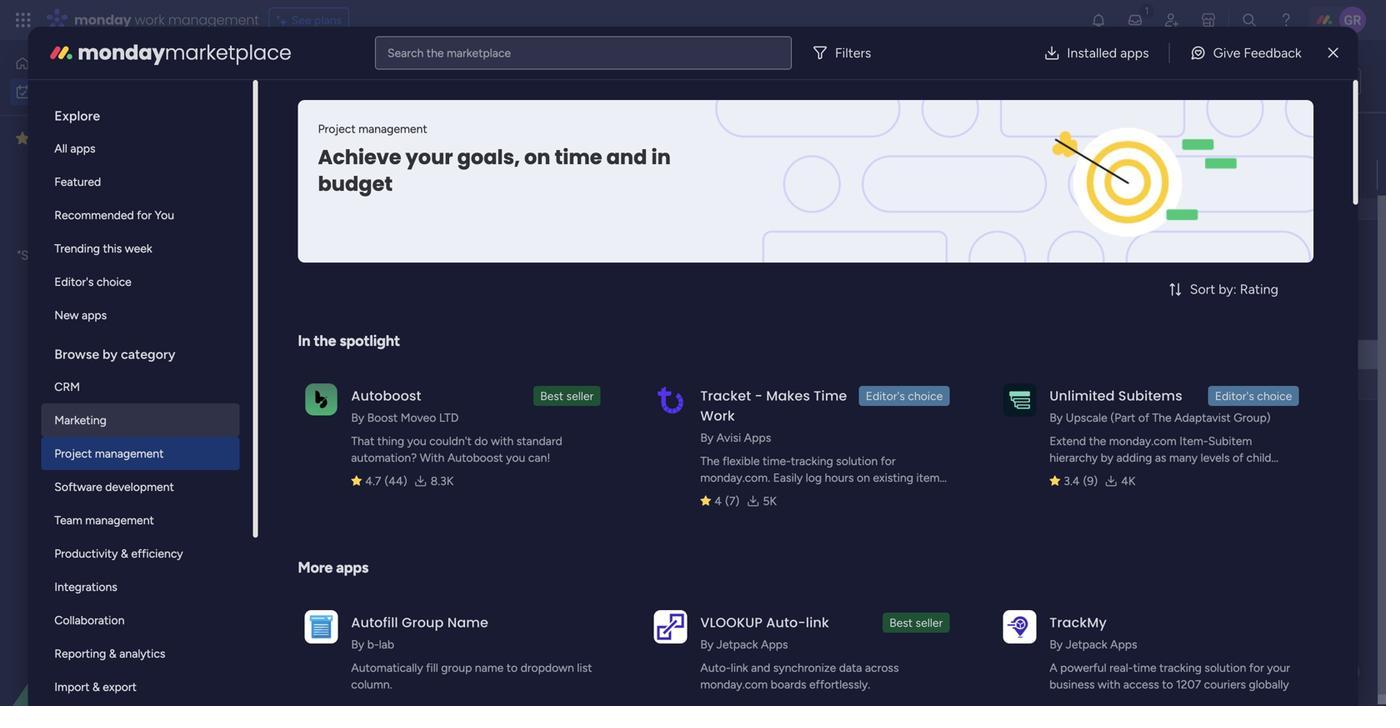 Task type: describe. For each thing, give the bounding box(es) containing it.
& for productivity
[[121, 547, 128, 561]]

favorite
[[62, 229, 107, 244]]

the for extend
[[1090, 434, 1107, 448]]

feedback
[[1244, 45, 1302, 61]]

help image
[[1278, 12, 1295, 28]]

editor's choice for unlimited
[[1216, 389, 1293, 403]]

by for vlookup auto-link
[[701, 638, 714, 652]]

it inside no favorite boards yet "star" any board so that you can easily access it later
[[126, 267, 134, 282]]

item-
[[1180, 434, 1209, 448]]

by upscale (part of the adaptavist group)
[[1050, 411, 1271, 425]]

apps inside 'trackmy by jetpack apps'
[[1111, 638, 1138, 652]]

item up today / 0 items
[[306, 198, 330, 212]]

your inside a powerful real-time tracking solution for your business with access to 1207 couriers globally
[[1268, 661, 1291, 675]]

import & export option
[[41, 670, 240, 704]]

see
[[292, 13, 312, 27]]

team management option
[[41, 504, 240, 537]]

1 vertical spatial 1
[[296, 168, 301, 182]]

the for search
[[427, 46, 444, 60]]

best seller for vlookup auto-link
[[890, 616, 943, 630]]

software development
[[54, 480, 174, 494]]

productivity & efficiency
[[54, 547, 183, 561]]

unlimited subitems
[[1050, 387, 1183, 405]]

this
[[280, 314, 310, 335]]

autoboost inside "that thing you couldn't do with standard automation? with autoboost you can!"
[[448, 451, 503, 465]]

solution inside a powerful real-time tracking solution for your business with access to 1207 couriers globally
[[1205, 661, 1247, 675]]

do inside the to do list button
[[1323, 75, 1336, 89]]

you inside no favorite boards yet "star" any board so that you can easily access it later
[[152, 248, 172, 263]]

new for new item
[[252, 138, 276, 152]]

without a date /
[[280, 554, 408, 575]]

0 vertical spatial of
[[1139, 411, 1150, 425]]

dropdown
[[521, 661, 574, 675]]

& for import
[[92, 680, 100, 694]]

for inside the flexible time-tracking solution for monday.com. easily log hours on existing items and subitems.
[[881, 454, 896, 468]]

items inside next week / 0 items
[[382, 438, 411, 452]]

home
[[37, 56, 69, 70]]

management for project management
[[95, 447, 164, 461]]

later
[[137, 267, 162, 282]]

thing
[[377, 434, 405, 448]]

integrations option
[[41, 570, 240, 604]]

greg robinson image
[[1340, 7, 1367, 33]]

1 horizontal spatial marketplace
[[447, 46, 511, 60]]

boards inside no favorite boards yet "star" any board so that you can easily access it later
[[110, 229, 149, 244]]

lottie animation element
[[0, 538, 213, 706]]

favorites button
[[12, 124, 163, 153]]

and inside project management achieve your goals, on time and in budget
[[607, 143, 647, 171]]

best seller for autoboost
[[540, 389, 594, 403]]

0 vertical spatial autoboost
[[351, 387, 422, 405]]

/ right today on the top of the page
[[331, 254, 339, 275]]

no
[[42, 229, 59, 244]]

editor's for unlimited subitems
[[1216, 389, 1255, 403]]

project for project management
[[846, 169, 884, 183]]

productivity
[[54, 547, 118, 561]]

team management
[[54, 513, 154, 527]]

browse by category
[[54, 346, 176, 362]]

0 inside next week / 0 items
[[372, 438, 379, 452]]

project management link
[[844, 161, 998, 189]]

choice for unlimited
[[1258, 389, 1293, 403]]

you left can!
[[506, 451, 526, 465]]

rating
[[1241, 281, 1279, 297]]

trending
[[54, 241, 100, 256]]

by for autoboost
[[351, 411, 365, 425]]

tracking inside a powerful real-time tracking solution for your business with access to 1207 couriers globally
[[1160, 661, 1202, 675]]

analytics
[[119, 647, 165, 661]]

editor's inside option
[[54, 275, 94, 289]]

app logo image left the autofill
[[305, 610, 338, 644]]

23
[[1171, 168, 1183, 181]]

give feedback button
[[1177, 36, 1316, 70]]

apps for auto-
[[761, 638, 788, 652]]

automatically fill group name to dropdown list column.
[[351, 661, 592, 692]]

import
[[54, 680, 90, 694]]

collaboration option
[[41, 604, 240, 637]]

monday marketplace image
[[48, 40, 74, 66]]

that thing you couldn't do with standard automation? with autoboost you can!
[[351, 434, 563, 465]]

apps for -
[[744, 431, 772, 445]]

jan
[[1151, 168, 1168, 181]]

log
[[806, 471, 822, 485]]

effortlessly.
[[810, 678, 871, 692]]

banner logo image
[[990, 100, 1294, 263]]

customize
[[623, 138, 680, 152]]

0 vertical spatial group
[[742, 133, 775, 148]]

0 vertical spatial link
[[806, 613, 830, 632]]

access inside no favorite boards yet "star" any board so that you can easily access it later
[[85, 267, 123, 282]]

today
[[280, 254, 327, 275]]

status
[[1267, 133, 1301, 148]]

management
[[887, 169, 956, 183]]

monday work management
[[74, 10, 259, 29]]

the flexible time-tracking solution for monday.com. easily log hours on existing items and subitems.
[[701, 454, 946, 502]]

search everything image
[[1242, 12, 1258, 28]]

reporting
[[54, 647, 106, 661]]

access inside a powerful real-time tracking solution for your business with access to 1207 couriers globally
[[1124, 678, 1160, 692]]

dapulse x slim image
[[1329, 43, 1339, 63]]

b-
[[367, 638, 379, 652]]

your inside project management achieve your goals, on time and in budget
[[406, 143, 453, 171]]

so
[[110, 248, 123, 263]]

software development option
[[41, 470, 240, 504]]

synchronize
[[774, 661, 837, 675]]

by inside 'trackmy by jetpack apps'
[[1050, 638, 1063, 652]]

week inside option
[[125, 241, 152, 256]]

fill
[[426, 661, 438, 675]]

to
[[1307, 75, 1320, 89]]

trackmy by jetpack apps
[[1050, 613, 1138, 652]]

app logo image for unlimited subitems
[[1003, 383, 1037, 417]]

sort
[[1190, 281, 1216, 297]]

project management option
[[41, 437, 240, 470]]

group
[[441, 661, 472, 675]]

ltd
[[439, 411, 459, 425]]

/ right the in
[[357, 314, 365, 335]]

new item button
[[245, 132, 309, 158]]

board
[[74, 248, 107, 263]]

1 horizontal spatial as
[[1156, 451, 1167, 465]]

people
[[1041, 133, 1077, 148]]

a powerful real-time tracking solution for your business with access to 1207 couriers globally
[[1050, 661, 1291, 692]]

see plans
[[292, 13, 342, 27]]

standard
[[517, 434, 563, 448]]

with
[[420, 451, 445, 465]]

all
[[54, 141, 67, 156]]

time
[[814, 387, 848, 405]]

/ left thing
[[360, 434, 368, 455]]

notifications image
[[1091, 12, 1107, 28]]

efficiency
[[131, 547, 183, 561]]

trending this week option
[[41, 232, 240, 265]]

"star"
[[17, 248, 48, 263]]

sort by: rating
[[1190, 281, 1279, 297]]

export
[[103, 680, 137, 694]]

on inside the flexible time-tracking solution for monday.com. easily log hours on existing items and subitems.
[[857, 471, 871, 485]]

goals,
[[457, 143, 520, 171]]

2 add from the top
[[282, 378, 304, 392]]

2 + add item from the top
[[272, 378, 330, 392]]

monday.com inside extend the monday.com item-subitem hierarchy by adding as many levels of child subitems as you need.
[[1110, 434, 1177, 448]]

subitem
[[1209, 434, 1253, 448]]

editor's choice for tracket
[[866, 389, 943, 403]]

items right done
[[561, 138, 590, 152]]

on inside project management achieve your goals, on time and in budget
[[524, 143, 551, 171]]

couldn't
[[430, 434, 472, 448]]

1 add from the top
[[282, 198, 304, 212]]

by for tracket - makes time work
[[701, 431, 714, 445]]

upscale
[[1066, 411, 1108, 425]]

week for this
[[314, 314, 354, 335]]

items inside the flexible time-tracking solution for monday.com. easily log hours on existing items and subitems.
[[917, 471, 946, 485]]

seller for vlookup auto-link
[[916, 616, 943, 630]]

explore
[[54, 108, 100, 124]]

featured option
[[41, 165, 240, 198]]

a
[[1050, 661, 1058, 675]]

overdue / 1 item
[[280, 133, 391, 155]]

featured
[[54, 175, 101, 189]]

filters
[[835, 45, 872, 61]]

monday marketplace
[[78, 39, 292, 67]]

hide
[[504, 138, 529, 152]]

(44)
[[385, 474, 407, 488]]

best for autoboost
[[540, 389, 564, 403]]

work inside tracket - makes time work
[[701, 407, 735, 425]]

0 vertical spatial the
[[1153, 411, 1172, 425]]

child
[[1247, 451, 1272, 465]]

(9)
[[1084, 474, 1098, 488]]

boost
[[367, 411, 398, 425]]

you inside extend the monday.com item-subitem hierarchy by adding as many levels of child subitems as you need.
[[1115, 467, 1134, 482]]

monday marketplace image
[[1201, 12, 1217, 28]]

home option
[[10, 50, 203, 77]]

editor's choice option
[[41, 265, 240, 299]]



Task type: vqa. For each thing, say whether or not it's contained in the screenshot.


Task type: locate. For each thing, give the bounding box(es) containing it.
to left 1207
[[1163, 678, 1174, 692]]

0 vertical spatial 0
[[343, 258, 350, 272]]

1 vertical spatial by
[[1101, 451, 1114, 465]]

by inside heading
[[103, 346, 118, 362]]

new inside 'option'
[[54, 308, 79, 322]]

app logo image
[[305, 383, 338, 417], [654, 383, 687, 417], [1003, 383, 1037, 417], [305, 610, 338, 644], [654, 610, 687, 644], [1003, 610, 1037, 644]]

boards
[[110, 229, 149, 244], [771, 678, 807, 692]]

group inside autofill group name by b-lab
[[402, 613, 444, 632]]

hierarchy
[[1050, 451, 1098, 465]]

0 vertical spatial access
[[85, 267, 123, 282]]

by down vlookup
[[701, 638, 714, 652]]

0 horizontal spatial by
[[103, 346, 118, 362]]

done
[[532, 138, 558, 152]]

the right search
[[427, 46, 444, 60]]

best up standard
[[540, 389, 564, 403]]

week right 'next'
[[317, 434, 356, 455]]

0 vertical spatial monday
[[74, 10, 131, 29]]

items right today on the top of the page
[[353, 258, 382, 272]]

management for project management achieve your goals, on time and in budget
[[358, 122, 427, 136]]

2 horizontal spatial on
[[1295, 168, 1308, 182]]

choice for tracket
[[908, 389, 943, 403]]

reporting & analytics
[[54, 647, 165, 661]]

0 horizontal spatial autoboost
[[351, 387, 422, 405]]

my work
[[246, 63, 358, 100]]

and left (7)
[[701, 487, 720, 502]]

2 horizontal spatial project
[[846, 169, 884, 183]]

solution
[[837, 454, 878, 468], [1205, 661, 1247, 675]]

0 horizontal spatial new
[[54, 308, 79, 322]]

best up across
[[890, 616, 913, 630]]

as
[[1156, 451, 1167, 465], [1101, 467, 1112, 482]]

app logo image up next week / 0 items
[[305, 383, 338, 417]]

1 horizontal spatial to
[[1163, 678, 1174, 692]]

0 vertical spatial &
[[121, 547, 128, 561]]

v2 star 2 image
[[16, 128, 29, 148]]

week for next
[[317, 434, 356, 455]]

items inside today / 0 items
[[353, 258, 382, 272]]

the down avisi
[[701, 454, 720, 468]]

it right working
[[1311, 168, 1318, 182]]

project inside option
[[54, 447, 92, 461]]

1 image
[[1140, 1, 1155, 20]]

0 horizontal spatial tracking
[[791, 454, 834, 468]]

the for in
[[314, 332, 336, 350]]

time right the powerful
[[1134, 661, 1157, 675]]

0 vertical spatial list
[[1339, 75, 1354, 89]]

management inside 'option'
[[85, 513, 154, 527]]

editor's choice up group)
[[1216, 389, 1293, 403]]

best for vlookup auto-link
[[890, 616, 913, 630]]

monday up 'home' link
[[74, 10, 131, 29]]

this
[[103, 241, 122, 256]]

2 horizontal spatial choice
[[1258, 389, 1293, 403]]

date
[[357, 554, 393, 575]]

your up the globally
[[1268, 661, 1291, 675]]

1 vertical spatial group
[[402, 613, 444, 632]]

monday.com down by jetpack apps
[[701, 678, 768, 692]]

tracking up 1207
[[1160, 661, 1202, 675]]

boards down the synchronize
[[771, 678, 807, 692]]

1 vertical spatial list
[[577, 661, 592, 675]]

monday for monday marketplace
[[78, 39, 165, 67]]

list box containing explore
[[41, 93, 240, 706]]

2 horizontal spatial and
[[751, 661, 771, 675]]

1 horizontal spatial the
[[427, 46, 444, 60]]

item down the in
[[306, 378, 330, 392]]

and inside auto-link and synchronize data across monday.com boards effortlessly.
[[751, 661, 771, 675]]

globally
[[1250, 678, 1290, 692]]

with inside "that thing you couldn't do with standard automation? with autoboost you can!"
[[491, 434, 514, 448]]

/ right date
[[396, 554, 404, 575]]

item up "budget" on the left of the page
[[368, 138, 391, 152]]

category
[[121, 346, 176, 362]]

0 right today on the top of the page
[[343, 258, 350, 272]]

marketplace down monday work management
[[165, 39, 292, 67]]

1 vertical spatial monday.com
[[701, 678, 768, 692]]

1 inside overdue / 1 item
[[360, 138, 365, 152]]

project up achieve
[[318, 122, 356, 136]]

management up achieve
[[358, 122, 427, 136]]

1 + from the top
[[272, 198, 279, 212]]

group
[[742, 133, 775, 148], [402, 613, 444, 632]]

time inside a powerful real-time tracking solution for your business with access to 1207 couriers globally
[[1134, 661, 1157, 675]]

monday.com.
[[701, 471, 771, 485]]

work down tracket
[[701, 407, 735, 425]]

editor's up group)
[[1216, 389, 1255, 403]]

0 horizontal spatial 0
[[343, 258, 350, 272]]

8.3k
[[431, 474, 454, 488]]

productivity & efficiency option
[[41, 537, 240, 570]]

1 vertical spatial monday
[[78, 39, 165, 67]]

solution up hours
[[837, 454, 878, 468]]

1 horizontal spatial best seller
[[890, 616, 943, 630]]

access down "real-"
[[1124, 678, 1160, 692]]

and down by jetpack apps
[[751, 661, 771, 675]]

1 horizontal spatial monday.com
[[1110, 434, 1177, 448]]

autofill
[[351, 613, 398, 632]]

1 + add item from the top
[[272, 198, 330, 212]]

& left efficiency
[[121, 547, 128, 561]]

0 horizontal spatial time
[[555, 143, 602, 171]]

with left standard
[[491, 434, 514, 448]]

&
[[121, 547, 128, 561], [109, 647, 117, 661], [92, 680, 100, 694]]

seller for autoboost
[[567, 389, 594, 403]]

app logo image for autoboost
[[305, 383, 338, 417]]

None search field
[[316, 132, 468, 158]]

without
[[280, 554, 339, 575]]

new apps option
[[41, 299, 240, 332]]

0 vertical spatial add
[[282, 198, 304, 212]]

project
[[318, 122, 356, 136], [846, 169, 884, 183], [54, 447, 92, 461]]

2 vertical spatial for
[[1250, 661, 1265, 675]]

items right existing
[[917, 471, 946, 485]]

project up the software
[[54, 447, 92, 461]]

solution inside the flexible time-tracking solution for monday.com. easily log hours on existing items and subitems.
[[837, 454, 878, 468]]

by up a
[[1050, 638, 1063, 652]]

on right hours
[[857, 471, 871, 485]]

your left goals,
[[406, 143, 453, 171]]

list inside automatically fill group name to dropdown list column.
[[577, 661, 592, 675]]

1 horizontal spatial tracking
[[1160, 661, 1202, 675]]

moveo
[[401, 411, 436, 425]]

lottie animation image
[[0, 538, 213, 706]]

2 jetpack from the left
[[1066, 638, 1108, 652]]

0 vertical spatial 1
[[360, 138, 365, 152]]

add down the in
[[282, 378, 304, 392]]

no favorite boards yet "star" any board so that you can easily access it later
[[17, 229, 196, 282]]

do
[[1323, 75, 1336, 89], [475, 434, 488, 448]]

auto- inside auto-link and synchronize data across monday.com boards effortlessly.
[[701, 661, 731, 675]]

item up task 1
[[279, 138, 303, 152]]

apps for installed apps
[[1121, 45, 1150, 61]]

search image
[[448, 138, 461, 152]]

seller
[[567, 389, 594, 403], [916, 616, 943, 630]]

0 horizontal spatial list
[[577, 661, 592, 675]]

0 vertical spatial new
[[252, 138, 276, 152]]

today / 0 items
[[280, 254, 382, 275]]

tracking inside the flexible time-tracking solution for monday.com. easily log hours on existing items and subitems.
[[791, 454, 834, 468]]

monday.com
[[1110, 434, 1177, 448], [701, 678, 768, 692]]

tracket
[[701, 387, 752, 405]]

1 vertical spatial solution
[[1205, 661, 1247, 675]]

1 vertical spatial + add item
[[272, 378, 330, 392]]

time inside project management achieve your goals, on time and in budget
[[555, 143, 602, 171]]

1 horizontal spatial 1
[[360, 138, 365, 152]]

jetpack down vlookup
[[717, 638, 758, 652]]

2 vertical spatial &
[[92, 680, 100, 694]]

recommended for you option
[[41, 198, 240, 232]]

0 inside today / 0 items
[[343, 258, 350, 272]]

levels
[[1201, 451, 1230, 465]]

project inside project management achieve your goals, on time and in budget
[[318, 122, 356, 136]]

0 vertical spatial week
[[125, 241, 152, 256]]

0 horizontal spatial as
[[1101, 467, 1112, 482]]

auto- down by jetpack apps
[[701, 661, 731, 675]]

avisi
[[717, 431, 742, 445]]

1 vertical spatial work
[[701, 407, 735, 425]]

for up the globally
[[1250, 661, 1265, 675]]

by up the that
[[351, 411, 365, 425]]

all apps option
[[41, 132, 240, 165]]

more apps
[[298, 559, 369, 577]]

new for new apps
[[54, 308, 79, 322]]

project for project management achieve your goals, on time and in budget
[[318, 122, 356, 136]]

in
[[298, 332, 310, 350]]

item inside overdue / 1 item
[[368, 138, 391, 152]]

with inside a powerful real-time tracking solution for your business with access to 1207 couriers globally
[[1098, 678, 1121, 692]]

of right (part
[[1139, 411, 1150, 425]]

time right the hide
[[555, 143, 602, 171]]

group)
[[1234, 411, 1271, 425]]

0 horizontal spatial work
[[291, 63, 358, 100]]

0 vertical spatial boards
[[110, 229, 149, 244]]

0 horizontal spatial best seller
[[540, 389, 594, 403]]

week right so
[[125, 241, 152, 256]]

0 vertical spatial solution
[[837, 454, 878, 468]]

jan 23
[[1151, 168, 1183, 181]]

boards up that
[[110, 229, 149, 244]]

apps inside button
[[1121, 45, 1150, 61]]

/ right overdue
[[349, 133, 356, 155]]

2 horizontal spatial for
[[1250, 661, 1265, 675]]

1 horizontal spatial seller
[[916, 616, 943, 630]]

by left adding
[[1101, 451, 1114, 465]]

explore heading
[[41, 93, 240, 132]]

& left export at left
[[92, 680, 100, 694]]

management up productivity & efficiency
[[85, 513, 154, 527]]

1 vertical spatial do
[[475, 434, 488, 448]]

app logo image left trackmy at the bottom
[[1003, 610, 1037, 644]]

+ add item down the in
[[272, 378, 330, 392]]

reporting & analytics option
[[41, 637, 240, 670]]

next
[[280, 434, 313, 455]]

by inside autofill group name by b-lab
[[351, 638, 365, 652]]

import & export
[[54, 680, 137, 694]]

choice inside option
[[97, 275, 132, 289]]

by up extend
[[1050, 411, 1063, 425]]

app logo image for vlookup auto-link
[[654, 610, 687, 644]]

0 horizontal spatial boards
[[110, 229, 149, 244]]

0 vertical spatial by
[[103, 346, 118, 362]]

monday down work
[[78, 39, 165, 67]]

easily
[[773, 471, 803, 485]]

by right browse
[[103, 346, 118, 362]]

select product image
[[15, 12, 32, 28]]

for
[[137, 208, 152, 222], [881, 454, 896, 468], [1250, 661, 1265, 675]]

apps for all apps
[[70, 141, 96, 156]]

list right dropdown
[[577, 661, 592, 675]]

browse
[[54, 346, 99, 362]]

0 vertical spatial best
[[540, 389, 564, 403]]

management up development
[[95, 447, 164, 461]]

to do list
[[1307, 75, 1354, 89]]

3.4
[[1064, 474, 1080, 488]]

1 vertical spatial new
[[54, 308, 79, 322]]

installed
[[1067, 45, 1118, 61]]

and inside the flexible time-tracking solution for monday.com. easily log hours on existing items and subitems.
[[701, 487, 720, 502]]

1 vertical spatial +
[[272, 378, 279, 392]]

installed apps
[[1067, 45, 1150, 61]]

on right goals,
[[524, 143, 551, 171]]

1 horizontal spatial 0
[[372, 438, 379, 452]]

1 vertical spatial the
[[701, 454, 720, 468]]

0 vertical spatial + add item
[[272, 198, 330, 212]]

update feed image
[[1127, 12, 1144, 28]]

tracking up log
[[791, 454, 834, 468]]

1 horizontal spatial new
[[252, 138, 276, 152]]

0 vertical spatial seller
[[567, 389, 594, 403]]

list inside button
[[1339, 75, 1354, 89]]

the inside the flexible time-tracking solution for monday.com. easily log hours on existing items and subitems.
[[701, 454, 720, 468]]

0 horizontal spatial your
[[406, 143, 453, 171]]

access down so
[[85, 267, 123, 282]]

apps down update feed icon
[[1121, 45, 1150, 61]]

0 horizontal spatial solution
[[837, 454, 878, 468]]

for inside option
[[137, 208, 152, 222]]

0 horizontal spatial the
[[701, 454, 720, 468]]

by left avisi
[[701, 431, 714, 445]]

2 horizontal spatial &
[[121, 547, 128, 561]]

1 vertical spatial for
[[881, 454, 896, 468]]

powerful
[[1061, 661, 1107, 675]]

item inside button
[[279, 138, 303, 152]]

new item
[[252, 138, 303, 152]]

+ add item down task 1
[[272, 198, 330, 212]]

software
[[54, 480, 102, 494]]

1 vertical spatial time
[[1134, 661, 1157, 675]]

spotlight
[[340, 332, 400, 350]]

best seller up standard
[[540, 389, 594, 403]]

0 vertical spatial and
[[607, 143, 647, 171]]

1 horizontal spatial with
[[1098, 678, 1121, 692]]

2 horizontal spatial editor's
[[1216, 389, 1255, 403]]

0 horizontal spatial to
[[507, 661, 518, 675]]

list
[[1339, 75, 1354, 89], [577, 661, 592, 675]]

development
[[105, 480, 174, 494]]

of inside extend the monday.com item-subitem hierarchy by adding as many levels of child subitems as you need.
[[1233, 451, 1244, 465]]

editor's for tracket - makes time work
[[866, 389, 905, 403]]

boards inside auto-link and synchronize data across monday.com boards effortlessly.
[[771, 678, 807, 692]]

1 horizontal spatial list
[[1339, 75, 1354, 89]]

recommended for you
[[54, 208, 174, 222]]

on
[[524, 143, 551, 171], [1295, 168, 1308, 182], [857, 471, 871, 485]]

and left in
[[607, 143, 647, 171]]

monday for monday work management
[[74, 10, 131, 29]]

2 + from the top
[[272, 378, 279, 392]]

app logo image for tracket - makes time work
[[654, 383, 687, 417]]

2 vertical spatial the
[[1090, 434, 1107, 448]]

& for reporting
[[109, 647, 117, 661]]

project for project management
[[54, 447, 92, 461]]

for inside a powerful real-time tracking solution for your business with access to 1207 couriers globally
[[1250, 661, 1265, 675]]

0 vertical spatial it
[[1311, 168, 1318, 182]]

the inside extend the monday.com item-subitem hierarchy by adding as many levels of child subitems as you need.
[[1090, 434, 1107, 448]]

4k
[[1122, 474, 1136, 488]]

by avisi apps
[[701, 431, 772, 445]]

0 horizontal spatial on
[[524, 143, 551, 171]]

apps inside 'option'
[[82, 308, 107, 322]]

to do list button
[[1276, 68, 1362, 95]]

plans
[[314, 13, 342, 27]]

by boost moveo ltd
[[351, 411, 459, 425]]

autoboost
[[351, 387, 422, 405], [448, 451, 503, 465]]

0 horizontal spatial editor's
[[54, 275, 94, 289]]

apps right all
[[70, 141, 96, 156]]

integrations
[[54, 580, 117, 594]]

1 horizontal spatial link
[[806, 613, 830, 632]]

0 horizontal spatial with
[[491, 434, 514, 448]]

to inside a powerful real-time tracking solution for your business with access to 1207 couriers globally
[[1163, 678, 1174, 692]]

link inside auto-link and synchronize data across monday.com boards effortlessly.
[[731, 661, 749, 675]]

invite members image
[[1164, 12, 1181, 28]]

0 vertical spatial project
[[318, 122, 356, 136]]

editor's choice inside option
[[54, 275, 132, 289]]

0 vertical spatial +
[[272, 198, 279, 212]]

1 vertical spatial &
[[109, 647, 117, 661]]

1 vertical spatial the
[[314, 332, 336, 350]]

apps for new apps
[[82, 308, 107, 322]]

as up need.
[[1156, 451, 1167, 465]]

auto- up by jetpack apps
[[767, 613, 806, 632]]

jetpack down trackmy at the bottom
[[1066, 638, 1108, 652]]

app logo image left unlimited
[[1003, 383, 1037, 417]]

by for unlimited subitems
[[1050, 411, 1063, 425]]

installed apps button
[[1031, 36, 1163, 70]]

link up the synchronize
[[806, 613, 830, 632]]

give
[[1214, 45, 1241, 61]]

crm option
[[41, 370, 240, 404]]

2 vertical spatial and
[[751, 661, 771, 675]]

tracking
[[791, 454, 834, 468], [1160, 661, 1202, 675]]

next week / 0 items
[[280, 434, 411, 455]]

editor's down any
[[54, 275, 94, 289]]

0 vertical spatial your
[[406, 143, 453, 171]]

project left management
[[846, 169, 884, 183]]

1 horizontal spatial for
[[881, 454, 896, 468]]

new up task
[[252, 138, 276, 152]]

in the spotlight
[[298, 332, 400, 350]]

to inside automatically fill group name to dropdown list column.
[[507, 661, 518, 675]]

0 horizontal spatial marketplace
[[165, 39, 292, 67]]

task
[[270, 168, 293, 182]]

new up browse
[[54, 308, 79, 322]]

items down 'by boost moveo ltd'
[[382, 438, 411, 452]]

monday.com inside auto-link and synchronize data across monday.com boards effortlessly.
[[701, 678, 768, 692]]

auto-link and synchronize data across monday.com boards effortlessly.
[[701, 661, 899, 692]]

do inside "that thing you couldn't do with standard automation? with autoboost you can!"
[[475, 434, 488, 448]]

list box
[[41, 93, 240, 706]]

you down yet
[[152, 248, 172, 263]]

by
[[103, 346, 118, 362], [1101, 451, 1114, 465]]

it left later
[[126, 267, 134, 282]]

1 vertical spatial as
[[1101, 467, 1112, 482]]

hours
[[825, 471, 854, 485]]

to right name
[[507, 661, 518, 675]]

v2 overdue deadline image
[[1115, 167, 1128, 183]]

1 jetpack from the left
[[717, 638, 758, 652]]

1 right task
[[296, 168, 301, 182]]

0 vertical spatial work
[[291, 63, 358, 100]]

business
[[1050, 678, 1095, 692]]

easily
[[51, 267, 82, 282]]

1 horizontal spatial auto-
[[767, 613, 806, 632]]

add down task 1
[[282, 198, 304, 212]]

you up the with
[[407, 434, 427, 448]]

apps
[[1121, 45, 1150, 61], [70, 141, 96, 156], [82, 308, 107, 322], [336, 559, 369, 577]]

management inside project management achieve your goals, on time and in budget
[[358, 122, 427, 136]]

many
[[1170, 451, 1198, 465]]

hide done items
[[504, 138, 590, 152]]

0 down boost on the left of page
[[372, 438, 379, 452]]

1 horizontal spatial work
[[701, 407, 735, 425]]

solution up couriers
[[1205, 661, 1247, 675]]

apps for more apps
[[336, 559, 369, 577]]

management up monday marketplace
[[168, 10, 259, 29]]

1 horizontal spatial jetpack
[[1066, 638, 1108, 652]]

apps inside option
[[70, 141, 96, 156]]

access
[[85, 267, 123, 282], [1124, 678, 1160, 692]]

home link
[[10, 50, 203, 77]]

0 horizontal spatial access
[[85, 267, 123, 282]]

1 horizontal spatial editor's
[[866, 389, 905, 403]]

editor's
[[54, 275, 94, 289], [866, 389, 905, 403], [1216, 389, 1255, 403]]

best seller up across
[[890, 616, 943, 630]]

flexible
[[723, 454, 760, 468]]

marketing option
[[41, 404, 240, 437]]

project management achieve your goals, on time and in budget
[[318, 122, 671, 198]]

1 vertical spatial boards
[[771, 678, 807, 692]]

work right 'my'
[[291, 63, 358, 100]]

that
[[126, 248, 149, 263]]

Filter dashboard by text search field
[[316, 132, 468, 158]]

monday.com up adding
[[1110, 434, 1177, 448]]

the down upscale
[[1090, 434, 1107, 448]]

+
[[272, 198, 279, 212], [272, 378, 279, 392]]

& inside option
[[109, 647, 117, 661]]

can
[[175, 248, 196, 263]]

2 vertical spatial week
[[317, 434, 356, 455]]

by inside extend the monday.com item-subitem hierarchy by adding as many levels of child subitems as you need.
[[1101, 451, 1114, 465]]

1 horizontal spatial boards
[[771, 678, 807, 692]]

search
[[388, 46, 424, 60]]

management for team management
[[85, 513, 154, 527]]

0 horizontal spatial auto-
[[701, 661, 731, 675]]

management inside option
[[95, 447, 164, 461]]

0 horizontal spatial monday.com
[[701, 678, 768, 692]]

the down subitems
[[1153, 411, 1172, 425]]

1 vertical spatial and
[[701, 487, 720, 502]]

1 vertical spatial project
[[846, 169, 884, 183]]

management
[[168, 10, 259, 29], [358, 122, 427, 136], [95, 447, 164, 461], [85, 513, 154, 527]]

give feedback
[[1214, 45, 1302, 61]]

jetpack inside 'trackmy by jetpack apps'
[[1066, 638, 1108, 652]]

of down "subitem"
[[1233, 451, 1244, 465]]

1 horizontal spatial on
[[857, 471, 871, 485]]

0 horizontal spatial editor's choice
[[54, 275, 132, 289]]

trackmy
[[1050, 613, 1107, 632]]

work
[[135, 10, 165, 29]]

new inside button
[[252, 138, 276, 152]]

name
[[448, 613, 489, 632]]

0 horizontal spatial group
[[402, 613, 444, 632]]

0 vertical spatial monday.com
[[1110, 434, 1177, 448]]

name
[[475, 661, 504, 675]]

editor's choice down board
[[54, 275, 132, 289]]

autoboost up boost on the left of page
[[351, 387, 422, 405]]

0 horizontal spatial the
[[314, 332, 336, 350]]

browse by category heading
[[41, 332, 240, 370]]



